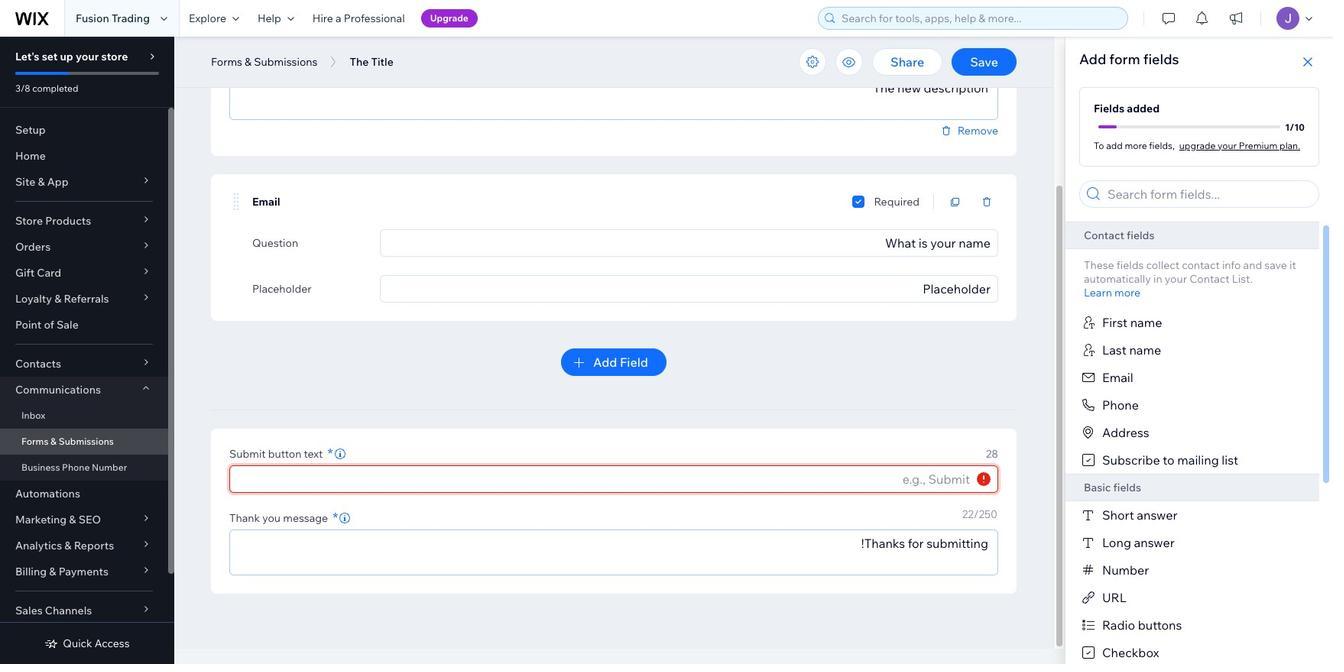 Task type: vqa. For each thing, say whether or not it's contained in the screenshot.
Question at top left
yes



Task type: locate. For each thing, give the bounding box(es) containing it.
1 horizontal spatial /
[[974, 508, 979, 521]]

& right loyalty
[[54, 292, 61, 306]]

/ for 22
[[974, 508, 979, 521]]

& left the seo
[[69, 513, 76, 527]]

& for billing & payments popup button
[[49, 565, 56, 579]]

automatically
[[1084, 272, 1151, 286]]

1 vertical spatial forms & submissions
[[21, 436, 114, 447]]

forms & submissions link
[[0, 429, 168, 455]]

contact
[[1084, 229, 1125, 242], [1190, 272, 1230, 286]]

contact up these
[[1084, 229, 1125, 242]]

1 horizontal spatial forms & submissions
[[211, 55, 318, 69]]

setup
[[15, 123, 46, 137]]

card
[[37, 266, 61, 280]]

short answer
[[1102, 508, 1178, 523]]

fields added
[[1094, 102, 1160, 115]]

add left form
[[1079, 50, 1106, 68]]

forms & submissions inside button
[[211, 55, 318, 69]]

2 horizontal spatial your
[[1218, 140, 1237, 151]]

phone up address
[[1102, 398, 1139, 413]]

answer up 'long answer'
[[1137, 508, 1178, 523]]

*
[[328, 445, 333, 463], [333, 509, 338, 527]]

store
[[15, 214, 43, 228]]

1 horizontal spatial submissions
[[254, 55, 318, 69]]

the title button
[[342, 50, 401, 73]]

1 vertical spatial contact
[[1190, 272, 1230, 286]]

1 horizontal spatial forms
[[211, 55, 242, 69]]

submissions for 'forms & submissions' link
[[59, 436, 114, 447]]

& inside dropdown button
[[54, 292, 61, 306]]

0 vertical spatial name
[[1130, 315, 1162, 330]]

forms
[[211, 55, 242, 69], [21, 436, 48, 447]]

analytics & reports button
[[0, 533, 168, 559]]

add field button
[[561, 349, 667, 376]]

0 vertical spatial forms & submissions
[[211, 55, 318, 69]]

more right learn at the top right
[[1115, 286, 1141, 300]]

add for add field
[[593, 355, 617, 370]]

business phone number
[[21, 462, 127, 473]]

forms inside 'sidebar' element
[[21, 436, 48, 447]]

title
[[371, 55, 394, 69]]

0 vertical spatial email
[[252, 195, 280, 209]]

1 vertical spatial more
[[1115, 286, 1141, 300]]

1 vertical spatial submissions
[[59, 436, 114, 447]]

fields for these
[[1117, 258, 1144, 272]]

number down long
[[1102, 563, 1149, 578]]

0 horizontal spatial forms & submissions
[[21, 436, 114, 447]]

0 vertical spatial /
[[967, 52, 972, 66]]

& up the business
[[51, 436, 57, 447]]

quick
[[63, 637, 92, 651]]

fields for contact
[[1127, 229, 1155, 242]]

first name
[[1102, 315, 1162, 330]]

& for analytics & reports dropdown button
[[64, 539, 72, 553]]

1 vertical spatial add
[[593, 355, 617, 370]]

19 / 1000
[[956, 52, 998, 66]]

submissions down inbox link
[[59, 436, 114, 447]]

loyalty & referrals
[[15, 292, 109, 306]]

1 vertical spatial number
[[1102, 563, 1149, 578]]

fields for basic
[[1114, 481, 1141, 495]]

subscribe to mailing list
[[1102, 453, 1239, 468]]

1 horizontal spatial email
[[1102, 370, 1134, 385]]

answer for long answer
[[1134, 535, 1175, 550]]

billing
[[15, 565, 47, 579]]

submissions inside 'sidebar' element
[[59, 436, 114, 447]]

1 vertical spatial name
[[1129, 343, 1161, 358]]

0 horizontal spatial phone
[[62, 462, 90, 473]]

* for submit button text *
[[328, 445, 333, 463]]

required
[[874, 195, 920, 209]]

& right billing on the bottom
[[49, 565, 56, 579]]

2 horizontal spatial /
[[1290, 121, 1295, 133]]

& inside popup button
[[49, 565, 56, 579]]

analytics
[[15, 539, 62, 553]]

you
[[262, 511, 281, 525]]

forms down inbox
[[21, 436, 48, 447]]

0 vertical spatial add
[[1079, 50, 1106, 68]]

0 horizontal spatial add
[[593, 355, 617, 370]]

forms for 'forms & submissions' link
[[21, 436, 48, 447]]

1 horizontal spatial phone
[[1102, 398, 1139, 413]]

fusion trading
[[76, 11, 150, 25]]

description
[[258, 56, 314, 70]]

forms & submissions down help
[[211, 55, 318, 69]]

reports
[[74, 539, 114, 553]]

store
[[101, 50, 128, 63]]

your right in
[[1165, 272, 1187, 286]]

&
[[245, 55, 252, 69], [38, 175, 45, 189], [54, 292, 61, 306], [51, 436, 57, 447], [69, 513, 76, 527], [64, 539, 72, 553], [49, 565, 56, 579]]

referrals
[[64, 292, 109, 306]]

0 horizontal spatial number
[[92, 462, 127, 473]]

inbox link
[[0, 403, 168, 429]]

contact left list.
[[1190, 272, 1230, 286]]

& inside dropdown button
[[69, 513, 76, 527]]

submissions down the help button
[[254, 55, 318, 69]]

name up last name
[[1130, 315, 1162, 330]]

forms & submissions button
[[203, 50, 325, 73]]

0 horizontal spatial submissions
[[59, 436, 114, 447]]

sale
[[57, 318, 79, 332]]

forms & submissions up business phone number
[[21, 436, 114, 447]]

0 horizontal spatial email
[[252, 195, 280, 209]]

submissions inside button
[[254, 55, 318, 69]]

fields down subscribe
[[1114, 481, 1141, 495]]

1 horizontal spatial contact
[[1190, 272, 1230, 286]]

site & app
[[15, 175, 68, 189]]

1 horizontal spatial add
[[1079, 50, 1106, 68]]

your right up
[[76, 50, 99, 63]]

email down the last
[[1102, 370, 1134, 385]]

/ for 19
[[967, 52, 972, 66]]

email up question
[[252, 195, 280, 209]]

1 vertical spatial *
[[333, 509, 338, 527]]

2 vertical spatial /
[[974, 508, 979, 521]]

0 horizontal spatial forms
[[21, 436, 48, 447]]

save
[[1265, 258, 1287, 272]]

* right text
[[328, 445, 333, 463]]

& for 'forms & submissions' link
[[51, 436, 57, 447]]

let's set up your store
[[15, 50, 128, 63]]

setup link
[[0, 117, 168, 143]]

contacts button
[[0, 351, 168, 377]]

28
[[986, 447, 998, 461]]

info
[[1222, 258, 1241, 272]]

None checkbox
[[853, 193, 865, 211]]

Add a short description... text field
[[230, 75, 998, 119]]

& right site
[[38, 175, 45, 189]]

1 vertical spatial /
[[1290, 121, 1295, 133]]

forms down the explore at top left
[[211, 55, 242, 69]]

fields
[[1144, 50, 1179, 68], [1127, 229, 1155, 242], [1117, 258, 1144, 272], [1114, 481, 1141, 495]]

phone down 'forms & submissions' link
[[62, 462, 90, 473]]

1 horizontal spatial number
[[1102, 563, 1149, 578]]

your right upgrade at the top of page
[[1218, 140, 1237, 151]]

1 vertical spatial phone
[[62, 462, 90, 473]]

more right the add
[[1125, 140, 1147, 151]]

these
[[1084, 258, 1114, 272]]

automations link
[[0, 481, 168, 507]]

gift card button
[[0, 260, 168, 286]]

1 vertical spatial email
[[1102, 370, 1134, 385]]

checkbox
[[1102, 645, 1159, 661]]

forms & submissions for 'forms & submissions' link
[[21, 436, 114, 447]]

0 vertical spatial contact
[[1084, 229, 1125, 242]]

1 vertical spatial your
[[1218, 140, 1237, 151]]

it
[[1290, 258, 1296, 272]]

0 vertical spatial submissions
[[254, 55, 318, 69]]

plan.
[[1280, 140, 1301, 151]]

store products
[[15, 214, 91, 228]]

0 vertical spatial your
[[76, 50, 99, 63]]

fields inside these fields collect contact info and save it automatically in your contact list. learn more
[[1117, 258, 1144, 272]]

forms & submissions
[[211, 55, 318, 69], [21, 436, 114, 447]]

number inside 'sidebar' element
[[92, 462, 127, 473]]

name down "first name"
[[1129, 343, 1161, 358]]

sales
[[15, 604, 43, 618]]

2 vertical spatial your
[[1165, 272, 1187, 286]]

forms inside button
[[211, 55, 242, 69]]

add field
[[593, 355, 648, 370]]

0 horizontal spatial your
[[76, 50, 99, 63]]

answer for short answer
[[1137, 508, 1178, 523]]

name
[[1130, 315, 1162, 330], [1129, 343, 1161, 358]]

22
[[962, 508, 974, 521]]

1 vertical spatial answer
[[1134, 535, 1175, 550]]

store products button
[[0, 208, 168, 234]]

remove
[[958, 124, 998, 138]]

remove button
[[939, 124, 998, 138]]

0 horizontal spatial /
[[967, 52, 972, 66]]

text
[[304, 447, 323, 461]]

0 vertical spatial *
[[328, 445, 333, 463]]

1 vertical spatial forms
[[21, 436, 48, 447]]

home
[[15, 149, 46, 163]]

submit
[[229, 447, 266, 461]]

fields up collect
[[1127, 229, 1155, 242]]

0 vertical spatial answer
[[1137, 508, 1178, 523]]

add inside button
[[593, 355, 617, 370]]

phone inside 'sidebar' element
[[62, 462, 90, 473]]

0 vertical spatial number
[[92, 462, 127, 473]]

and
[[1244, 258, 1262, 272]]

first
[[1102, 315, 1128, 330]]

business
[[21, 462, 60, 473]]

add left field
[[593, 355, 617, 370]]

fields
[[1094, 102, 1125, 115]]

contact inside these fields collect contact info and save it automatically in your contact list. learn more
[[1190, 272, 1230, 286]]

form
[[1110, 50, 1140, 68]]

number down 'forms & submissions' link
[[92, 462, 127, 473]]

upgrade your premium plan. button
[[1179, 138, 1301, 152]]

answer
[[1137, 508, 1178, 523], [1134, 535, 1175, 550]]

quick access
[[63, 637, 130, 651]]

channels
[[45, 604, 92, 618]]

answer down short answer
[[1134, 535, 1175, 550]]

Search for tools, apps, help & more... field
[[837, 8, 1123, 29]]

forms & submissions inside 'sidebar' element
[[21, 436, 114, 447]]

add
[[1079, 50, 1106, 68], [593, 355, 617, 370]]

1 horizontal spatial your
[[1165, 272, 1187, 286]]

question
[[252, 236, 298, 250]]

& left the reports
[[64, 539, 72, 553]]

forms & submissions for forms & submissions button
[[211, 55, 318, 69]]

& inside button
[[245, 55, 252, 69]]

& for marketing & seo dropdown button
[[69, 513, 76, 527]]

* right message
[[333, 509, 338, 527]]

fields left in
[[1117, 258, 1144, 272]]

& for the loyalty & referrals dropdown button
[[54, 292, 61, 306]]

& left description
[[245, 55, 252, 69]]

0 vertical spatial forms
[[211, 55, 242, 69]]



Task type: describe. For each thing, give the bounding box(es) containing it.
communications button
[[0, 377, 168, 403]]

last
[[1102, 343, 1127, 358]]

upgrade
[[430, 12, 469, 24]]

* for thank you message *
[[333, 509, 338, 527]]

hire a professional
[[313, 11, 405, 25]]

name for last name
[[1129, 343, 1161, 358]]

loyalty
[[15, 292, 52, 306]]

contact fields
[[1084, 229, 1155, 242]]

subscribe
[[1102, 453, 1160, 468]]

help
[[258, 11, 281, 25]]

field
[[620, 355, 648, 370]]

site & app button
[[0, 169, 168, 195]]

business phone number link
[[0, 455, 168, 481]]

sales channels
[[15, 604, 92, 618]]

save button
[[952, 48, 1017, 76]]

url
[[1102, 590, 1127, 605]]

trading
[[112, 11, 150, 25]]

e.g., Thanks for submitting! text field
[[230, 531, 998, 575]]

0 vertical spatial phone
[[1102, 398, 1139, 413]]

name for first name
[[1130, 315, 1162, 330]]

gift
[[15, 266, 35, 280]]

products
[[45, 214, 91, 228]]

message
[[283, 511, 328, 525]]

buttons
[[1138, 618, 1182, 633]]

submit button text *
[[229, 445, 333, 463]]

premium
[[1239, 140, 1278, 151]]

basic fields
[[1084, 481, 1141, 495]]

more inside these fields collect contact info and save it automatically in your contact list. learn more
[[1115, 286, 1141, 300]]

billing & payments button
[[0, 559, 168, 585]]

0 vertical spatial more
[[1125, 140, 1147, 151]]

marketing & seo
[[15, 513, 101, 527]]

Type your question here... field
[[385, 230, 993, 256]]

250
[[979, 508, 998, 521]]

forms for forms & submissions button
[[211, 55, 242, 69]]

of
[[44, 318, 54, 332]]

point of sale
[[15, 318, 79, 332]]

point
[[15, 318, 42, 332]]

automations
[[15, 487, 80, 501]]

set
[[42, 50, 58, 63]]

learn more link
[[1084, 286, 1141, 300]]

help button
[[248, 0, 303, 37]]

submissions for forms & submissions button
[[254, 55, 318, 69]]

3/8 completed
[[15, 83, 78, 94]]

marketing
[[15, 513, 67, 527]]

fields right form
[[1144, 50, 1179, 68]]

Search form fields... field
[[1103, 181, 1314, 207]]

fusion
[[76, 11, 109, 25]]

thank you message *
[[229, 509, 338, 527]]

/ for 1
[[1290, 121, 1295, 133]]

upgrade
[[1179, 140, 1216, 151]]

& for site & app dropdown button
[[38, 175, 45, 189]]

upgrade button
[[421, 9, 478, 28]]

professional
[[344, 11, 405, 25]]

explore
[[189, 11, 226, 25]]

fields,
[[1149, 140, 1175, 151]]

share
[[891, 54, 924, 70]]

to
[[1163, 453, 1175, 468]]

address
[[1102, 425, 1150, 440]]

to add more fields, upgrade your premium plan.
[[1094, 140, 1301, 151]]

thank
[[229, 511, 260, 525]]

marketing & seo button
[[0, 507, 168, 533]]

1 / 10
[[1285, 121, 1305, 133]]

long answer
[[1102, 535, 1175, 550]]

add for add form fields
[[1079, 50, 1106, 68]]

list
[[1222, 453, 1239, 468]]

communications
[[15, 383, 101, 397]]

radio
[[1102, 618, 1135, 633]]

your inside 'sidebar' element
[[76, 50, 99, 63]]

inbox
[[21, 410, 45, 421]]

long
[[1102, 535, 1131, 550]]

the title
[[350, 55, 394, 69]]

the
[[350, 55, 369, 69]]

these fields collect contact info and save it automatically in your contact list. learn more
[[1084, 258, 1296, 300]]

button
[[268, 447, 302, 461]]

collect
[[1146, 258, 1180, 272]]

save
[[970, 54, 998, 70]]

in
[[1154, 272, 1163, 286]]

sidebar element
[[0, 37, 174, 664]]

0 horizontal spatial contact
[[1084, 229, 1125, 242]]

share button
[[872, 48, 943, 76]]

e.g., Submit field
[[235, 466, 972, 492]]

& for forms & submissions button
[[245, 55, 252, 69]]

Add placeholder text… field
[[385, 276, 993, 302]]

short
[[1102, 508, 1134, 523]]

1
[[1285, 121, 1290, 133]]

payments
[[59, 565, 109, 579]]

your inside these fields collect contact info and save it automatically in your contact list. learn more
[[1165, 272, 1187, 286]]

sales channels button
[[0, 598, 168, 624]]

completed
[[32, 83, 78, 94]]

gift card
[[15, 266, 61, 280]]

add form fields
[[1079, 50, 1179, 68]]

point of sale link
[[0, 312, 168, 338]]



